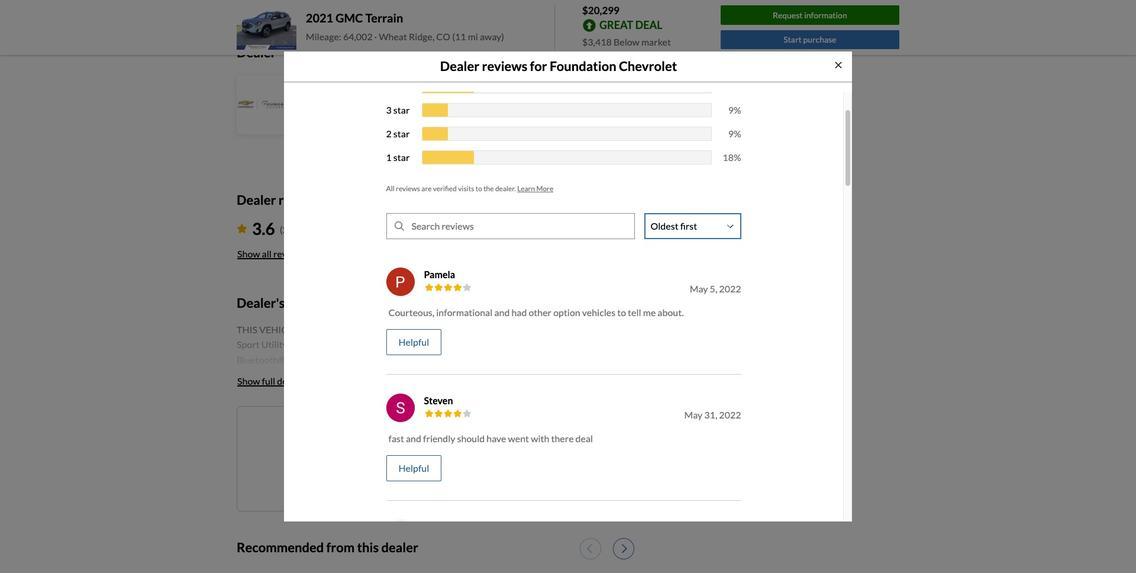 Task type: locate. For each thing, give the bounding box(es) containing it.
star up frontage
[[394, 104, 410, 115]]

informational up gmc
[[326, 0, 369, 5]]

0 vertical spatial show
[[237, 248, 260, 260]]

search image
[[395, 221, 404, 231]]

0 vertical spatial helpful
[[399, 336, 429, 347]]

1 vertical spatial this
[[357, 539, 379, 555]]

dealer reviews
[[237, 192, 324, 208]]

went
[[508, 433, 529, 444]]

1 vertical spatial are
[[422, 184, 432, 193]]

reviews)
[[296, 224, 331, 235]]

dealer down (11 at the left of page
[[440, 58, 480, 74]]

start purchase
[[784, 35, 837, 45]]

1
[[386, 151, 392, 163]]

1 horizontal spatial this
[[481, 427, 496, 438]]

are inside *estimated payments are for informational purposes only, and do not represent a financing offer or guarantee of credit from the seller.
[[304, 0, 314, 5]]

wheat
[[379, 31, 407, 42], [454, 115, 482, 127]]

helpful
[[399, 336, 429, 347], [399, 462, 429, 474]]

this right the like
[[481, 427, 496, 438]]

4 star
[[386, 80, 410, 92]]

may 5, 2022
[[690, 283, 742, 294]]

1 vertical spatial 2022
[[720, 409, 742, 420]]

1 helpful button from the top
[[386, 329, 442, 355]]

18% for 1 star
[[723, 151, 742, 163]]

0 vertical spatial helpful button
[[386, 329, 442, 355]]

18% for 4 star
[[723, 80, 742, 92]]

2 horizontal spatial me
[[643, 307, 656, 318]]

show left full
[[237, 375, 260, 386]]

0 vertical spatial 9%
[[729, 104, 742, 115]]

show all reviews
[[237, 248, 306, 260]]

1 vertical spatial for
[[530, 58, 548, 74]]

1 helpful from the top
[[399, 336, 429, 347]]

me right tell
[[643, 307, 656, 318]]

0 vertical spatial 18%
[[723, 80, 742, 92]]

wheat right ,
[[454, 115, 482, 127]]

1 horizontal spatial chevrolet
[[619, 58, 677, 74]]

$20,299
[[583, 4, 620, 17]]

star for 4 star
[[394, 80, 410, 92]]

co left 80033 on the top left of page
[[511, 115, 525, 127]]

0 vertical spatial wheat
[[379, 31, 407, 42]]

0 vertical spatial may
[[690, 283, 709, 294]]

0 vertical spatial from
[[601, 0, 616, 5]]

of left credit
[[574, 0, 580, 5]]

trujillo
[[455, 521, 485, 532]]

informational down pamela
[[437, 307, 493, 318]]

star for 3 star
[[394, 104, 410, 115]]

2022 for may 31, 2022
[[720, 409, 742, 420]]

1 show from the top
[[237, 248, 260, 260]]

ridge, inside 2021 gmc terrain mileage: 64,002 · wheat ridge, co (11 mi away)
[[409, 31, 435, 42]]

have
[[487, 433, 507, 444]]

email
[[417, 460, 440, 471]]

information
[[805, 10, 848, 20]]

helpful down courteous,
[[399, 336, 429, 347]]

helpful down "fast"
[[399, 462, 429, 474]]

the left dealer.
[[484, 184, 494, 193]]

1 vertical spatial informational
[[437, 307, 493, 318]]

ridge, left 80033 on the top left of page
[[484, 115, 509, 127]]

1 horizontal spatial for
[[530, 58, 548, 74]]

0 horizontal spatial informational
[[326, 0, 369, 5]]

reviews inside show all reviews button
[[274, 248, 306, 260]]

0 vertical spatial foundation
[[550, 58, 617, 74]]

0 vertical spatial the
[[618, 0, 628, 5]]

chevrolet up 3 star
[[369, 75, 421, 89]]

1 2022 from the top
[[720, 283, 742, 294]]

joshua trujillo
[[424, 521, 485, 532]]

deal
[[636, 18, 663, 31]]

1 vertical spatial description
[[277, 375, 324, 386]]

chevrolet down market
[[619, 58, 677, 74]]

1 horizontal spatial me
[[442, 460, 455, 471]]

1 horizontal spatial are
[[422, 184, 432, 193]]

0 vertical spatial ridge,
[[409, 31, 435, 42]]

chevrolet inside dialog
[[619, 58, 677, 74]]

helpful button
[[386, 329, 442, 355], [386, 455, 442, 481]]

me inside button
[[442, 460, 455, 471]]

1 horizontal spatial co
[[511, 115, 525, 127]]

0 vertical spatial co
[[437, 31, 451, 42]]

me right notify
[[387, 427, 400, 438]]

are for reviews
[[422, 184, 432, 193]]

3 star
[[386, 104, 410, 115]]

0 horizontal spatial are
[[304, 0, 314, 5]]

wheat inside 2021 gmc terrain mileage: 64,002 · wheat ridge, co (11 mi away)
[[379, 31, 407, 42]]

1 horizontal spatial from
[[601, 0, 616, 5]]

the up the great
[[618, 0, 628, 5]]

this
[[481, 427, 496, 438], [357, 539, 379, 555]]

1 vertical spatial 9%
[[729, 128, 742, 139]]

helpful button for fast
[[386, 455, 442, 481]]

0 horizontal spatial ridge,
[[409, 31, 435, 42]]

2 2022 from the top
[[720, 409, 742, 420]]

2022 for may 5, 2022
[[720, 283, 742, 294]]

1 vertical spatial the
[[484, 184, 494, 193]]

description inside the show full description button
[[277, 375, 324, 386]]

0 vertical spatial are
[[304, 0, 314, 5]]

are inside dealer reviews for foundation chevrolet dialog
[[422, 184, 432, 193]]

all reviews are verified visits to the dealer. learn more
[[386, 184, 554, 193]]

2022 right 5,
[[720, 283, 742, 294]]

1 vertical spatial helpful button
[[386, 455, 442, 481]]

helpful button for courteous,
[[386, 329, 442, 355]]

dealer
[[237, 45, 276, 61], [440, 58, 480, 74], [237, 192, 276, 208]]

star right 4
[[394, 80, 410, 92]]

18%
[[723, 80, 742, 92], [723, 151, 742, 163]]

start purchase button
[[721, 30, 900, 49]]

show inside button
[[237, 375, 260, 386]]

dealer reviews for foundation chevrolet
[[440, 58, 677, 74]]

0 vertical spatial and
[[416, 0, 427, 5]]

foundation up "west" on the top of the page
[[306, 75, 366, 89]]

dealer down seller.
[[237, 45, 276, 61]]

0 horizontal spatial me
[[387, 427, 400, 438]]

informational
[[326, 0, 369, 5], [437, 307, 493, 318]]

for up 80033 on the top left of page
[[530, 58, 548, 74]]

terrain
[[366, 11, 403, 25]]

2021 gmc terrain image
[[237, 5, 297, 50]]

visits
[[458, 184, 475, 193]]

1 vertical spatial co
[[511, 115, 525, 127]]

0 horizontal spatial wheat
[[379, 31, 407, 42]]

co
[[437, 31, 451, 42], [511, 115, 525, 127]]

2 helpful from the top
[[399, 462, 429, 474]]

star right 2
[[394, 128, 410, 139]]

for up 2021
[[316, 0, 325, 5]]

helpful button down courteous,
[[386, 329, 442, 355]]

0 vertical spatial description
[[287, 295, 353, 311]]

1 star from the top
[[394, 80, 410, 92]]

co left (11 at the left of page
[[437, 31, 451, 42]]

31,
[[705, 409, 718, 420]]

pamela image
[[386, 267, 415, 296]]

new
[[412, 427, 430, 438]]

foundation inside dialog
[[550, 58, 617, 74]]

0 horizontal spatial from
[[327, 539, 355, 555]]

2 star from the top
[[394, 104, 410, 115]]

road
[[417, 115, 439, 127]]

mileage:
[[306, 31, 342, 42]]

Search reviews field
[[406, 214, 634, 238]]

1 vertical spatial from
[[327, 539, 355, 555]]

0 vertical spatial chevrolet
[[619, 58, 677, 74]]

foundation chevrolet
[[306, 75, 421, 89]]

0 horizontal spatial for
[[316, 0, 325, 5]]

me for notify me of new listings like this one
[[387, 427, 400, 438]]

n.
[[440, 115, 450, 127]]

0 horizontal spatial foundation
[[306, 75, 366, 89]]

3 star from the top
[[394, 128, 410, 139]]

reviews for all reviews are verified visits to the dealer. learn more
[[396, 184, 420, 193]]

i-
[[359, 115, 365, 127]]

1 horizontal spatial of
[[574, 0, 580, 5]]

dealer up 3.6
[[237, 192, 276, 208]]

and left had
[[495, 307, 510, 318]]

are left verified
[[422, 184, 432, 193]]

3.6 (25 reviews)
[[252, 219, 331, 239]]

1 vertical spatial show
[[237, 375, 260, 386]]

0 vertical spatial me
[[643, 307, 656, 318]]

may
[[690, 283, 709, 294], [685, 409, 703, 420]]

1 vertical spatial 18%
[[723, 151, 742, 163]]

0 vertical spatial 2022
[[720, 283, 742, 294]]

show inside button
[[237, 248, 260, 260]]

star for 1 star
[[394, 151, 410, 163]]

show full description button
[[237, 368, 325, 394]]

9% for 2 star
[[729, 128, 742, 139]]

5,
[[710, 283, 718, 294]]

show all reviews button
[[237, 241, 306, 267]]

1 vertical spatial may
[[685, 409, 703, 420]]

2021
[[306, 11, 333, 25]]

star image
[[237, 224, 248, 233]]

payments
[[273, 0, 303, 5]]

0 horizontal spatial the
[[484, 184, 494, 193]]

market
[[642, 36, 671, 47]]

are up 2021
[[304, 0, 314, 5]]

one
[[498, 427, 514, 438]]

below
[[614, 36, 640, 47]]

the inside dealer reviews for foundation chevrolet dialog
[[484, 184, 494, 193]]

do
[[428, 0, 436, 5]]

deal
[[576, 433, 593, 444]]

1 horizontal spatial ridge,
[[484, 115, 509, 127]]

show
[[237, 248, 260, 260], [237, 375, 260, 386]]

for inside dialog
[[530, 58, 548, 74]]

1 horizontal spatial informational
[[437, 307, 493, 318]]

0 vertical spatial of
[[574, 0, 580, 5]]

star for 2 star
[[394, 128, 410, 139]]

(11
[[452, 31, 466, 42]]

ridge,
[[409, 31, 435, 42], [484, 115, 509, 127]]

and left do
[[416, 0, 427, 5]]

and right "fast"
[[406, 433, 422, 444]]

2 vertical spatial me
[[442, 460, 455, 471]]

2 9% from the top
[[729, 128, 742, 139]]

2 show from the top
[[237, 375, 260, 386]]

credit
[[582, 0, 600, 5]]

there
[[552, 433, 574, 444]]

foundation down $3,418
[[550, 58, 617, 74]]

show left the all
[[237, 248, 260, 260]]

1 star
[[386, 151, 410, 163]]

0 horizontal spatial chevrolet
[[369, 75, 421, 89]]

star
[[394, 80, 410, 92], [394, 104, 410, 115], [394, 128, 410, 139], [394, 151, 410, 163]]

9% for 3 star
[[729, 104, 742, 115]]

1 vertical spatial ridge,
[[484, 115, 509, 127]]

0 vertical spatial for
[[316, 0, 325, 5]]

$3,418
[[583, 36, 612, 47]]

dealer's
[[237, 295, 285, 311]]

1 vertical spatial helpful
[[399, 462, 429, 474]]

this left dealer
[[357, 539, 379, 555]]

may left '31,'
[[685, 409, 703, 420]]

helpful button down "fast"
[[386, 455, 442, 481]]

to left tell
[[618, 307, 627, 318]]

full
[[262, 375, 275, 386]]

0 horizontal spatial co
[[437, 31, 451, 42]]

2 helpful button from the top
[[386, 455, 442, 481]]

2 18% from the top
[[723, 151, 742, 163]]

1 horizontal spatial wheat
[[454, 115, 482, 127]]

1 horizontal spatial foundation
[[550, 58, 617, 74]]

ridge, down *estimated payments are for informational purposes only, and do not represent a financing offer or guarantee of credit from the seller.
[[409, 31, 435, 42]]

not
[[438, 0, 448, 5]]

11101
[[306, 115, 333, 127]]

me
[[643, 307, 656, 318], [387, 427, 400, 438], [442, 460, 455, 471]]

4 star from the top
[[394, 151, 410, 163]]

frontage
[[378, 115, 415, 127]]

the
[[618, 0, 628, 5], [484, 184, 494, 193]]

may for may 5, 2022
[[690, 283, 709, 294]]

of left new
[[402, 427, 410, 438]]

1 9% from the top
[[729, 104, 742, 115]]

1 vertical spatial me
[[387, 427, 400, 438]]

1 horizontal spatial the
[[618, 0, 628, 5]]

0 horizontal spatial of
[[402, 427, 410, 438]]

courteous,
[[389, 307, 435, 318]]

foundation
[[550, 58, 617, 74], [306, 75, 366, 89]]

me right email
[[442, 460, 455, 471]]

dealer inside dialog
[[440, 58, 480, 74]]

1 18% from the top
[[723, 80, 742, 92]]

and inside *estimated payments are for informational purposes only, and do not represent a financing offer or guarantee of credit from the seller.
[[416, 0, 427, 5]]

0 horizontal spatial to
[[476, 184, 482, 193]]

wheat right '·'
[[379, 31, 407, 42]]

2022 right '31,'
[[720, 409, 742, 420]]

1 horizontal spatial to
[[618, 307, 627, 318]]

description
[[287, 295, 353, 311], [277, 375, 324, 386]]

may left 5,
[[690, 283, 709, 294]]

80033
[[527, 115, 554, 127]]

to right visits
[[476, 184, 482, 193]]

star right 1 at the left top of page
[[394, 151, 410, 163]]

0 vertical spatial informational
[[326, 0, 369, 5]]

dealer
[[382, 539, 419, 555]]

with
[[531, 433, 550, 444]]



Task type: describe. For each thing, give the bounding box(es) containing it.
pamela
[[424, 269, 455, 280]]

dealer for dealer
[[237, 45, 276, 61]]

purchase
[[804, 35, 837, 45]]

learn
[[518, 184, 535, 193]]

0 vertical spatial this
[[481, 427, 496, 438]]

foundation chevrolet link
[[306, 75, 421, 89]]

the inside *estimated payments are for informational purposes only, and do not represent a financing offer or guarantee of credit from the seller.
[[618, 0, 628, 5]]

2 star
[[386, 128, 410, 139]]

purposes
[[370, 0, 398, 5]]

·
[[375, 31, 377, 42]]

only,
[[400, 0, 414, 5]]

recommended from this dealer
[[237, 539, 419, 555]]

informational inside *estimated payments are for informational purposes only, and do not represent a financing offer or guarantee of credit from the seller.
[[326, 0, 369, 5]]

*estimated payments are for informational purposes only, and do not represent a financing offer or guarantee of credit from the seller.
[[237, 0, 628, 16]]

guarantee
[[541, 0, 573, 5]]

me for email me
[[442, 460, 455, 471]]

request information
[[773, 10, 848, 20]]

or
[[533, 0, 540, 5]]

64,002
[[343, 31, 373, 42]]

helpful for fast
[[399, 462, 429, 474]]

west
[[335, 115, 357, 127]]

1 vertical spatial to
[[618, 307, 627, 318]]

3.6
[[252, 219, 275, 239]]

of inside *estimated payments are for informational purposes only, and do not represent a financing offer or guarantee of credit from the seller.
[[574, 0, 580, 5]]

from inside *estimated payments are for informational purposes only, and do not represent a financing offer or guarantee of credit from the seller.
[[601, 0, 616, 5]]

gmc
[[336, 11, 363, 25]]

(25
[[280, 224, 294, 235]]

foundation chevrolet image
[[238, 76, 295, 133]]

had
[[512, 307, 527, 318]]

request information button
[[721, 5, 900, 25]]

0 horizontal spatial this
[[357, 539, 379, 555]]

informational inside dealer reviews for foundation chevrolet dialog
[[437, 307, 493, 318]]

mi
[[468, 31, 478, 42]]

2021 gmc terrain mileage: 64,002 · wheat ridge, co (11 mi away)
[[306, 11, 505, 42]]

joshua
[[424, 521, 454, 532]]

1 vertical spatial of
[[402, 427, 410, 438]]

reviews for dealer reviews for foundation chevrolet
[[482, 58, 528, 74]]

more
[[537, 184, 554, 193]]

dealer reviews for foundation chevrolet dialog
[[284, 1, 853, 573]]

may for may 31, 2022
[[685, 409, 703, 420]]

tell
[[628, 307, 642, 318]]

dealer for dealer reviews for foundation chevrolet
[[440, 58, 480, 74]]

represent
[[450, 0, 480, 5]]

away)
[[480, 31, 505, 42]]

are for payments
[[304, 0, 314, 5]]

scroll left image
[[587, 543, 593, 554]]

a
[[482, 0, 485, 5]]

verified
[[433, 184, 457, 193]]

great deal
[[600, 18, 663, 31]]

offer
[[516, 0, 531, 5]]

option
[[554, 307, 581, 318]]

listings
[[432, 427, 462, 438]]

me inside dealer reviews for foundation chevrolet dialog
[[643, 307, 656, 318]]

other
[[529, 307, 552, 318]]

$3,418 below market
[[583, 36, 671, 47]]

for inside *estimated payments are for informational purposes only, and do not represent a financing offer or guarantee of credit from the seller.
[[316, 0, 325, 5]]

show for dealer
[[237, 248, 260, 260]]

2
[[386, 128, 392, 139]]

0 vertical spatial to
[[476, 184, 482, 193]]

steven image
[[386, 394, 415, 422]]

fast
[[389, 433, 404, 444]]

dealer.
[[496, 184, 516, 193]]

steven
[[424, 395, 453, 406]]

financing
[[487, 0, 515, 5]]

3
[[386, 104, 392, 115]]

notify
[[358, 427, 385, 438]]

1 vertical spatial and
[[495, 307, 510, 318]]

show for dealer's
[[237, 375, 260, 386]]

11101 west i-70 frontage road n. , wheat ridge, co 80033
[[306, 115, 554, 127]]

about.
[[658, 307, 684, 318]]

all
[[262, 248, 272, 260]]

helpful for courteous,
[[399, 336, 429, 347]]

like
[[464, 427, 479, 438]]

close modal dealer reviews for foundation chevrolet image
[[834, 61, 844, 70]]

all
[[386, 184, 395, 193]]

courteous, informational and had other option vehicles to tell me about.
[[389, 307, 684, 318]]

show full description
[[237, 375, 324, 386]]

1 vertical spatial chevrolet
[[369, 75, 421, 89]]

start
[[784, 35, 802, 45]]

dealer for dealer reviews
[[237, 192, 276, 208]]

fast and friendly should have went with there deal
[[389, 433, 593, 444]]

reviews for dealer reviews
[[279, 192, 324, 208]]

co inside 2021 gmc terrain mileage: 64,002 · wheat ridge, co (11 mi away)
[[437, 31, 451, 42]]

2 vertical spatial and
[[406, 433, 422, 444]]

friendly
[[423, 433, 456, 444]]

dealer's description
[[237, 295, 353, 311]]

email me
[[417, 460, 455, 471]]

request
[[773, 10, 803, 20]]

4
[[386, 80, 392, 92]]

seller.
[[237, 7, 255, 16]]

learn more link
[[518, 184, 554, 193]]

1 vertical spatial wheat
[[454, 115, 482, 127]]

*estimated
[[237, 0, 271, 5]]

scroll right image
[[622, 543, 628, 554]]

1 vertical spatial foundation
[[306, 75, 366, 89]]

70
[[365, 115, 376, 127]]



Task type: vqa. For each thing, say whether or not it's contained in the screenshot.
1st Manage from the top
no



